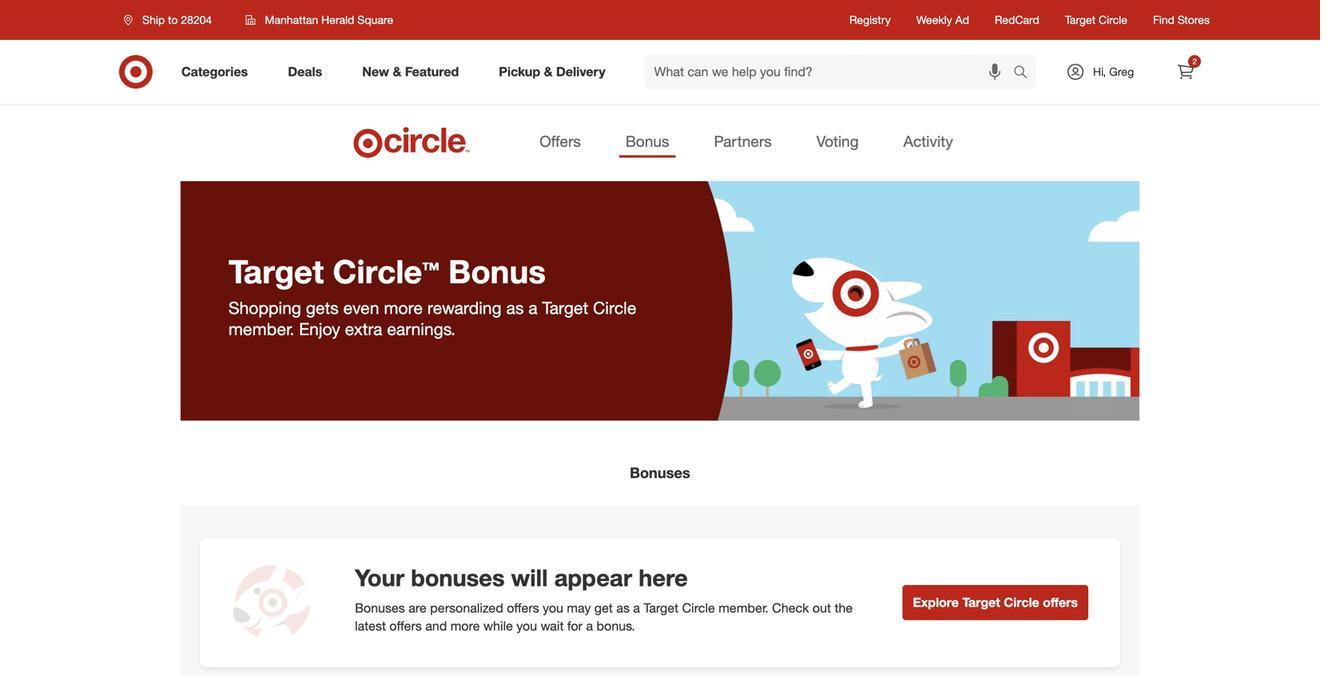Task type: locate. For each thing, give the bounding box(es) containing it.
a up bonus.
[[633, 601, 640, 616]]

1 vertical spatial member.
[[719, 601, 769, 616]]

a right the rewarding
[[528, 297, 538, 318]]

1 horizontal spatial &
[[544, 64, 553, 80]]

2 horizontal spatial offers
[[1043, 595, 1078, 611]]

& right new
[[393, 64, 401, 80]]

target circle link
[[1065, 12, 1127, 28]]

member. down shopping
[[229, 319, 294, 340]]

0 horizontal spatial member.
[[229, 319, 294, 340]]

bonuses are personalized offers you may get as a target circle member. check out the latest offers and more while you wait for a bonus.
[[355, 601, 853, 635]]

&
[[393, 64, 401, 80], [544, 64, 553, 80]]

while
[[483, 619, 513, 635]]

2 vertical spatial a
[[586, 619, 593, 635]]

target circle
[[1065, 13, 1127, 27]]

redcard link
[[995, 12, 1039, 28]]

explore target circle offers link
[[902, 586, 1088, 621]]

1 horizontal spatial bonuses
[[630, 464, 690, 482]]

as right the rewarding
[[506, 297, 524, 318]]

target inside "bonuses are personalized offers you may get as a target circle member. check out the latest offers and more while you wait for a bonus."
[[644, 601, 679, 616]]

manhattan herald square
[[265, 13, 393, 27]]

registry
[[849, 13, 891, 27]]

a
[[528, 297, 538, 318], [633, 601, 640, 616], [586, 619, 593, 635]]

more down personalized
[[450, 619, 480, 635]]

registry link
[[849, 12, 891, 28]]

1 horizontal spatial a
[[586, 619, 593, 635]]

0 horizontal spatial &
[[393, 64, 401, 80]]

manhattan
[[265, 13, 318, 27]]

your bonuses will appear here
[[355, 564, 688, 593]]

greg
[[1109, 65, 1134, 79]]

bonus.
[[597, 619, 635, 635]]

your
[[355, 564, 404, 593]]

2 horizontal spatial a
[[633, 601, 640, 616]]

as inside target circle ™ bonus shopping gets even more rewarding as a target circle member. enjoy extra earnings.
[[506, 297, 524, 318]]

you up wait
[[543, 601, 563, 616]]

0 vertical spatial as
[[506, 297, 524, 318]]

stores
[[1178, 13, 1210, 27]]

0 horizontal spatial a
[[528, 297, 538, 318]]

1 horizontal spatial bonus
[[626, 132, 669, 151]]

offers for circle
[[1043, 595, 1078, 611]]

2
[[1192, 56, 1197, 66]]

1 vertical spatial bonuses
[[355, 601, 405, 616]]

1 vertical spatial more
[[450, 619, 480, 635]]

1 horizontal spatial as
[[616, 601, 630, 616]]

member. inside "bonuses are personalized offers you may get as a target circle member. check out the latest offers and more while you wait for a bonus."
[[719, 601, 769, 616]]

gets
[[306, 297, 339, 318]]

bonuses for bonuses are personalized offers you may get as a target circle member. check out the latest offers and more while you wait for a bonus.
[[355, 601, 405, 616]]

member.
[[229, 319, 294, 340], [719, 601, 769, 616]]

0 vertical spatial more
[[384, 297, 423, 318]]

pickup
[[499, 64, 540, 80]]

0 horizontal spatial as
[[506, 297, 524, 318]]

0 horizontal spatial bonuses
[[355, 601, 405, 616]]

1 vertical spatial bonus
[[448, 252, 546, 291]]

find stores link
[[1153, 12, 1210, 28]]

activity link
[[897, 127, 960, 158]]

search
[[1006, 66, 1044, 81]]

& for pickup
[[544, 64, 553, 80]]

more
[[384, 297, 423, 318], [450, 619, 480, 635]]

find
[[1153, 13, 1175, 27]]

0 horizontal spatial you
[[516, 619, 537, 635]]

& right pickup
[[544, 64, 553, 80]]

member. left check at the right of the page
[[719, 601, 769, 616]]

bonus inside bonus link
[[626, 132, 669, 151]]

target
[[1065, 13, 1096, 27], [229, 252, 324, 291], [542, 297, 588, 318], [962, 595, 1000, 611], [644, 601, 679, 616]]

pickup & delivery link
[[485, 54, 625, 89]]

ad
[[955, 13, 969, 27]]

rewarding
[[427, 297, 502, 318]]

circle
[[1099, 13, 1127, 27], [333, 252, 422, 291], [593, 297, 636, 318], [1004, 595, 1039, 611], [682, 601, 715, 616]]

0 vertical spatial member.
[[229, 319, 294, 340]]

weekly ad link
[[916, 12, 969, 28]]

a right for on the left bottom of page
[[586, 619, 593, 635]]

2 & from the left
[[544, 64, 553, 80]]

square
[[357, 13, 393, 27]]

bonuses inside "bonuses are personalized offers you may get as a target circle member. check out the latest offers and more while you wait for a bonus."
[[355, 601, 405, 616]]

search button
[[1006, 54, 1044, 93]]

1 & from the left
[[393, 64, 401, 80]]

0 horizontal spatial more
[[384, 297, 423, 318]]

1 horizontal spatial member.
[[719, 601, 769, 616]]

target circle logo image
[[351, 126, 472, 159]]

you left wait
[[516, 619, 537, 635]]

as
[[506, 297, 524, 318], [616, 601, 630, 616]]

1 horizontal spatial you
[[543, 601, 563, 616]]

new
[[362, 64, 389, 80]]

more up 'earnings.'
[[384, 297, 423, 318]]

offers for personalized
[[507, 601, 539, 616]]

you
[[543, 601, 563, 616], [516, 619, 537, 635]]

as right get
[[616, 601, 630, 616]]

0 vertical spatial you
[[543, 601, 563, 616]]

offers
[[1043, 595, 1078, 611], [507, 601, 539, 616], [389, 619, 422, 635]]

™
[[422, 255, 439, 290]]

0 vertical spatial bonus
[[626, 132, 669, 151]]

featured
[[405, 64, 459, 80]]

1 horizontal spatial offers
[[507, 601, 539, 616]]

bonus
[[626, 132, 669, 151], [448, 252, 546, 291]]

0 horizontal spatial bonus
[[448, 252, 546, 291]]

1 horizontal spatial more
[[450, 619, 480, 635]]

0 vertical spatial a
[[528, 297, 538, 318]]

bonuses
[[630, 464, 690, 482], [355, 601, 405, 616]]

to
[[168, 13, 178, 27]]

What can we help you find? suggestions appear below search field
[[645, 54, 1017, 89]]

0 horizontal spatial offers
[[389, 619, 422, 635]]

bonuses
[[411, 564, 505, 593]]

for
[[567, 619, 583, 635]]

1 vertical spatial you
[[516, 619, 537, 635]]

1 vertical spatial as
[[616, 601, 630, 616]]

a inside target circle ™ bonus shopping gets even more rewarding as a target circle member. enjoy extra earnings.
[[528, 297, 538, 318]]

0 vertical spatial bonuses
[[630, 464, 690, 482]]



Task type: vqa. For each thing, say whether or not it's contained in the screenshot.
rightmost offers
yes



Task type: describe. For each thing, give the bounding box(es) containing it.
partners link
[[708, 127, 778, 158]]

hi,
[[1093, 65, 1106, 79]]

more inside "bonuses are personalized offers you may get as a target circle member. check out the latest offers and more while you wait for a bonus."
[[450, 619, 480, 635]]

new & featured link
[[349, 54, 479, 89]]

check
[[772, 601, 809, 616]]

appear
[[554, 564, 632, 593]]

target circle ™ bonus shopping gets even more rewarding as a target circle member. enjoy extra earnings.
[[229, 252, 636, 340]]

& for new
[[393, 64, 401, 80]]

even
[[343, 297, 379, 318]]

voting
[[816, 132, 859, 151]]

bonuses for bonuses
[[630, 464, 690, 482]]

personalized
[[430, 601, 503, 616]]

offers link
[[533, 127, 587, 158]]

the
[[835, 601, 853, 616]]

pickup & delivery
[[499, 64, 605, 80]]

deals
[[288, 64, 322, 80]]

out
[[813, 601, 831, 616]]

extra
[[345, 319, 382, 340]]

manhattan herald square button
[[235, 6, 404, 34]]

earnings.
[[387, 319, 456, 340]]

bonus link
[[619, 127, 676, 158]]

as inside "bonuses are personalized offers you may get as a target circle member. check out the latest offers and more while you wait for a bonus."
[[616, 601, 630, 616]]

bonus inside target circle ™ bonus shopping gets even more rewarding as a target circle member. enjoy extra earnings.
[[448, 252, 546, 291]]

28204
[[181, 13, 212, 27]]

are
[[409, 601, 427, 616]]

herald
[[321, 13, 354, 27]]

latest
[[355, 619, 386, 635]]

target inside explore target circle offers link
[[962, 595, 1000, 611]]

offers
[[540, 132, 581, 151]]

weekly
[[916, 13, 952, 27]]

ship to 28204
[[142, 13, 212, 27]]

shopping
[[229, 297, 301, 318]]

new & featured
[[362, 64, 459, 80]]

categories link
[[168, 54, 268, 89]]

partners
[[714, 132, 772, 151]]

deals link
[[274, 54, 342, 89]]

weekly ad
[[916, 13, 969, 27]]

ship
[[142, 13, 165, 27]]

voting link
[[810, 127, 865, 158]]

target inside target circle link
[[1065, 13, 1096, 27]]

hi, greg
[[1093, 65, 1134, 79]]

no bonuses available element
[[200, 539, 1120, 668]]

redcard
[[995, 13, 1039, 27]]

explore
[[913, 595, 959, 611]]

and
[[425, 619, 447, 635]]

delivery
[[556, 64, 605, 80]]

activity
[[903, 132, 953, 151]]

circle inside "bonuses are personalized offers you may get as a target circle member. check out the latest offers and more while you wait for a bonus."
[[682, 601, 715, 616]]

wait
[[541, 619, 564, 635]]

2 link
[[1168, 54, 1203, 89]]

categories
[[181, 64, 248, 80]]

member. inside target circle ™ bonus shopping gets even more rewarding as a target circle member. enjoy extra earnings.
[[229, 319, 294, 340]]

ship to 28204 button
[[113, 6, 229, 34]]

1 vertical spatial a
[[633, 601, 640, 616]]

enjoy
[[299, 319, 340, 340]]

here
[[639, 564, 688, 593]]

find stores
[[1153, 13, 1210, 27]]

will
[[511, 564, 548, 593]]

may
[[567, 601, 591, 616]]

more inside target circle ™ bonus shopping gets even more rewarding as a target circle member. enjoy extra earnings.
[[384, 297, 423, 318]]

get
[[594, 601, 613, 616]]

explore target circle offers
[[913, 595, 1078, 611]]



